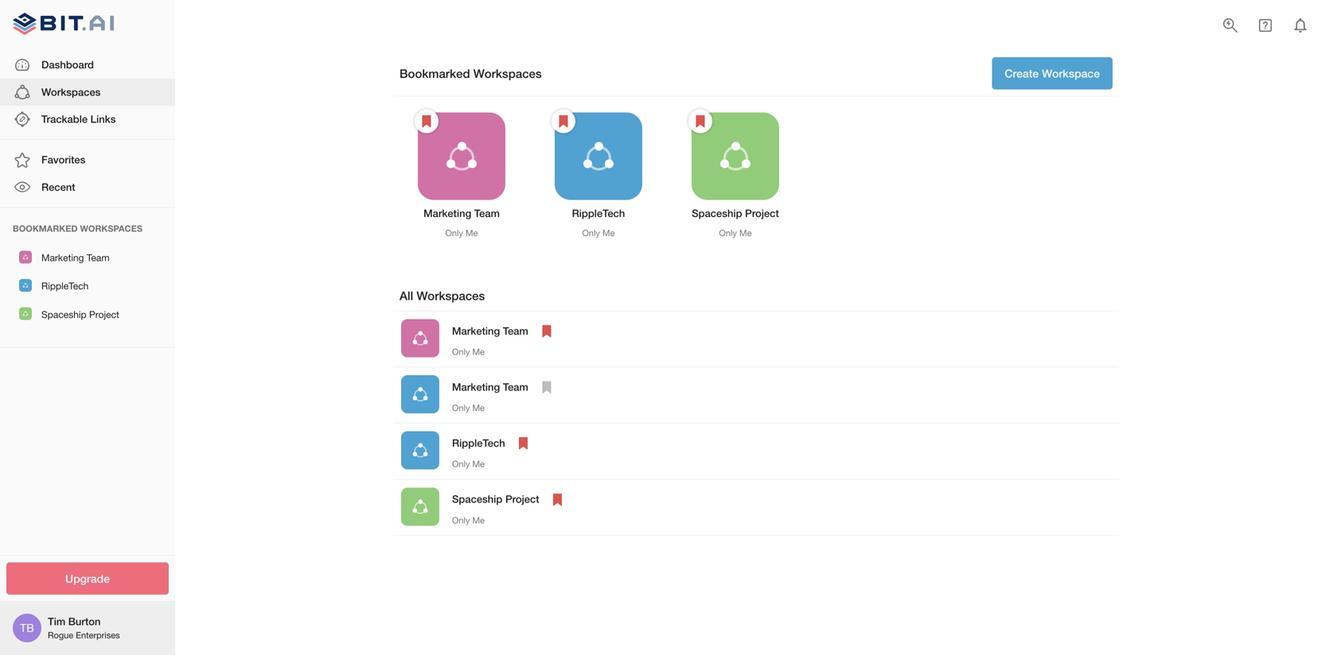 Task type: describe. For each thing, give the bounding box(es) containing it.
marketing team inside button
[[41, 252, 110, 264]]

trackable
[[41, 113, 88, 125]]

enterprises
[[76, 631, 120, 641]]

trackable links button
[[0, 106, 175, 133]]

links
[[90, 113, 116, 125]]

marketing team button
[[0, 243, 175, 272]]

favorites button
[[0, 147, 175, 174]]

project inside button
[[89, 309, 119, 320]]

workspaces for all workspaces
[[417, 289, 485, 303]]

bookmarked
[[400, 66, 470, 81]]

1 horizontal spatial remove bookmark image
[[514, 434, 533, 454]]

all workspaces
[[400, 289, 485, 303]]

workspaces inside button
[[41, 86, 101, 98]]

marketing inside button
[[41, 252, 84, 264]]

workspaces
[[80, 224, 142, 234]]

1 horizontal spatial spaceship
[[452, 494, 503, 506]]

create workspace
[[1005, 67, 1100, 80]]

tim
[[48, 616, 65, 629]]

spaceship inside button
[[41, 309, 87, 320]]

recent button
[[0, 174, 175, 201]]

upgrade
[[65, 573, 110, 586]]

remove bookmark image for spaceship
[[691, 112, 710, 131]]

bookmarked workspaces
[[13, 224, 142, 234]]

bookmark image
[[537, 378, 556, 397]]

trackable links
[[41, 113, 116, 125]]

remove bookmark image for marketing
[[417, 112, 436, 131]]

workspaces for bookmarked workspaces
[[474, 66, 542, 81]]

2 horizontal spatial project
[[745, 207, 779, 220]]

0 vertical spatial spaceship project
[[692, 207, 779, 220]]

recent
[[41, 181, 75, 193]]

spaceship project button
[[0, 300, 175, 328]]

rippletech inside rippletech button
[[41, 281, 89, 292]]



Task type: vqa. For each thing, say whether or not it's contained in the screenshot.
Remove Bookmark icon related to Project
yes



Task type: locate. For each thing, give the bounding box(es) containing it.
workspaces
[[474, 66, 542, 81], [41, 86, 101, 98], [417, 289, 485, 303]]

2 vertical spatial project
[[505, 494, 539, 506]]

upgrade button
[[6, 563, 169, 595]]

me
[[466, 228, 478, 239], [603, 228, 615, 239], [740, 228, 752, 239], [472, 347, 485, 357], [472, 403, 485, 414], [472, 460, 485, 470], [472, 516, 485, 526]]

workspaces right all
[[417, 289, 485, 303]]

all
[[400, 289, 413, 303]]

workspaces button
[[0, 79, 175, 106]]

tim burton rogue enterprises
[[48, 616, 120, 641]]

0 vertical spatial project
[[745, 207, 779, 220]]

spaceship
[[692, 207, 742, 220], [41, 309, 87, 320], [452, 494, 503, 506]]

tb
[[20, 622, 34, 635]]

1 vertical spatial workspaces
[[41, 86, 101, 98]]

1 vertical spatial rippletech
[[41, 281, 89, 292]]

2 vertical spatial spaceship
[[452, 494, 503, 506]]

team inside button
[[87, 252, 110, 264]]

0 horizontal spatial project
[[89, 309, 119, 320]]

2 horizontal spatial spaceship
[[692, 207, 742, 220]]

create
[[1005, 67, 1039, 80]]

rogue
[[48, 631, 73, 641]]

rippletech
[[572, 207, 625, 220], [41, 281, 89, 292], [452, 438, 505, 450]]

2 vertical spatial remove bookmark image
[[548, 491, 567, 510]]

0 horizontal spatial spaceship
[[41, 309, 87, 320]]

0 vertical spatial remove bookmark image
[[554, 112, 573, 131]]

rippletech button
[[0, 272, 175, 300]]

marketing team
[[424, 207, 500, 220], [41, 252, 110, 264], [452, 325, 529, 337], [452, 381, 529, 394]]

spaceship project inside spaceship project button
[[41, 309, 119, 320]]

0 horizontal spatial rippletech
[[41, 281, 89, 292]]

bookmarked workspaces
[[400, 66, 542, 81]]

0 vertical spatial workspaces
[[474, 66, 542, 81]]

remove bookmark image for team
[[537, 322, 556, 341]]

2 vertical spatial spaceship project
[[452, 494, 539, 506]]

remove bookmark image for project
[[548, 491, 567, 510]]

remove bookmark image
[[417, 112, 436, 131], [691, 112, 710, 131], [514, 434, 533, 454]]

1 vertical spatial project
[[89, 309, 119, 320]]

burton
[[68, 616, 101, 629]]

0 horizontal spatial remove bookmark image
[[417, 112, 436, 131]]

workspaces right bookmarked
[[474, 66, 542, 81]]

workspace
[[1042, 67, 1100, 80]]

1 vertical spatial remove bookmark image
[[537, 322, 556, 341]]

1 horizontal spatial rippletech
[[452, 438, 505, 450]]

0 vertical spatial rippletech
[[572, 207, 625, 220]]

0 horizontal spatial spaceship project
[[41, 309, 119, 320]]

workspaces down dashboard
[[41, 86, 101, 98]]

1 vertical spatial spaceship project
[[41, 309, 119, 320]]

1 horizontal spatial spaceship project
[[452, 494, 539, 506]]

marketing
[[424, 207, 472, 220], [41, 252, 84, 264], [452, 325, 500, 337], [452, 381, 500, 394]]

project
[[745, 207, 779, 220], [89, 309, 119, 320], [505, 494, 539, 506]]

bookmarked
[[13, 224, 78, 234]]

dashboard button
[[0, 51, 175, 79]]

team
[[474, 207, 500, 220], [87, 252, 110, 264], [503, 325, 529, 337], [503, 381, 529, 394]]

favorites
[[41, 154, 86, 166]]

2 horizontal spatial rippletech
[[572, 207, 625, 220]]

only me
[[445, 228, 478, 239], [582, 228, 615, 239], [719, 228, 752, 239], [452, 347, 485, 357], [452, 403, 485, 414], [452, 460, 485, 470], [452, 516, 485, 526]]

1 horizontal spatial project
[[505, 494, 539, 506]]

0 vertical spatial spaceship
[[692, 207, 742, 220]]

2 vertical spatial workspaces
[[417, 289, 485, 303]]

1 vertical spatial spaceship
[[41, 309, 87, 320]]

spaceship project
[[692, 207, 779, 220], [41, 309, 119, 320], [452, 494, 539, 506]]

only
[[445, 228, 463, 239], [582, 228, 600, 239], [719, 228, 737, 239], [452, 347, 470, 357], [452, 403, 470, 414], [452, 460, 470, 470], [452, 516, 470, 526]]

dashboard
[[41, 59, 94, 71]]

remove bookmark image
[[554, 112, 573, 131], [537, 322, 556, 341], [548, 491, 567, 510]]

2 vertical spatial rippletech
[[452, 438, 505, 450]]

2 horizontal spatial spaceship project
[[692, 207, 779, 220]]

2 horizontal spatial remove bookmark image
[[691, 112, 710, 131]]



